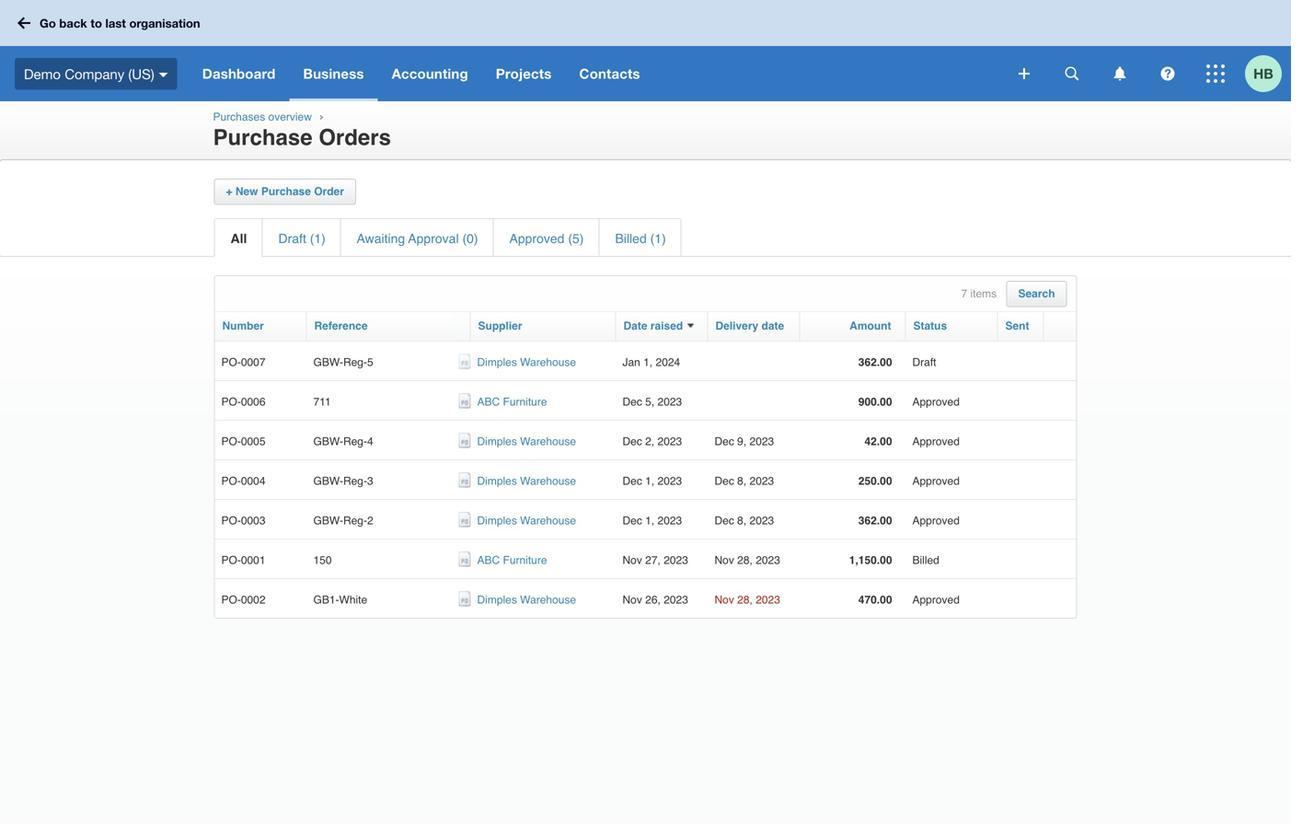 Task type: describe. For each thing, give the bounding box(es) containing it.
(0)
[[463, 231, 478, 246]]

go back to last organisation
[[40, 16, 200, 30]]

number
[[222, 320, 264, 332]]

2,
[[646, 435, 655, 448]]

(1) for draft (1)
[[310, 231, 326, 246]]

svg image inside go back to last organisation link
[[17, 17, 30, 29]]

nov left 27,
[[623, 554, 643, 567]]

nov 28, 2023 for nov 26, 2023
[[715, 593, 781, 606]]

(1) for billed (1)
[[651, 231, 666, 246]]

abc furniture link for dec 5, 2023
[[477, 395, 547, 408]]

demo company (us) button
[[0, 46, 189, 101]]

jan
[[623, 356, 641, 369]]

dimples for 4
[[477, 435, 517, 448]]

date
[[624, 320, 648, 332]]

draft (1)
[[279, 231, 326, 246]]

date raised
[[624, 320, 683, 332]]

po-0007
[[221, 356, 266, 369]]

dec 8, 2023 for 362.00
[[715, 514, 775, 527]]

+
[[226, 185, 233, 198]]

furniture for dec
[[503, 395, 547, 408]]

900.00
[[859, 395, 893, 408]]

nov 27, 2023
[[623, 554, 689, 567]]

abc furniture for nov 27, 2023
[[477, 554, 547, 567]]

711
[[314, 395, 331, 408]]

last
[[105, 16, 126, 30]]

dimples warehouse for 3
[[477, 475, 577, 487]]

projects
[[496, 65, 552, 82]]

abc for dec 5, 2023
[[477, 395, 500, 408]]

amount link
[[850, 320, 892, 332]]

po-0001
[[221, 554, 266, 567]]

reg- for 5
[[343, 356, 367, 369]]

dec 9, 2023
[[715, 435, 775, 448]]

to
[[91, 16, 102, 30]]

27,
[[646, 554, 661, 567]]

search button
[[1019, 287, 1056, 300]]

sent link
[[1006, 320, 1030, 332]]

banner containing dashboard
[[0, 0, 1292, 101]]

approved for 470.00
[[913, 593, 960, 606]]

amount
[[850, 320, 892, 332]]

dashboard link
[[189, 46, 290, 101]]

7
[[962, 287, 968, 300]]

delivery
[[716, 320, 759, 332]]

business button
[[290, 46, 378, 101]]

5,
[[646, 395, 655, 408]]

reference link
[[314, 320, 368, 332]]

5 dimples from the top
[[477, 593, 517, 606]]

5 dimples warehouse link from the top
[[477, 593, 577, 606]]

1 horizontal spatial svg image
[[1162, 67, 1175, 81]]

accounting
[[392, 65, 469, 82]]

draft (1) button
[[279, 231, 326, 246]]

hb button
[[1246, 46, 1292, 101]]

new
[[236, 185, 258, 198]]

42.00
[[865, 435, 893, 448]]

po- for 0005
[[221, 435, 241, 448]]

hb
[[1254, 65, 1274, 82]]

0006
[[241, 395, 266, 408]]

demo
[[24, 66, 61, 82]]

7 items
[[962, 287, 997, 300]]

1, for gbw-reg-3
[[646, 475, 655, 487]]

warehouse for 5
[[520, 356, 577, 369]]

status
[[914, 320, 948, 332]]

26,
[[646, 593, 661, 606]]

abc furniture link for nov 27, 2023
[[477, 554, 547, 567]]

gbw-reg-4
[[314, 435, 374, 448]]

gbw-reg-2
[[314, 514, 374, 527]]

dimples for 2
[[477, 514, 517, 527]]

billed (1) button
[[616, 231, 666, 246]]

1 vertical spatial purchase
[[261, 185, 311, 198]]

150
[[314, 554, 332, 567]]

gbw- for gbw-reg-4
[[314, 435, 343, 448]]

dec 2, 2023
[[623, 435, 683, 448]]

delivery date link
[[716, 320, 785, 332]]

gbw-reg-3
[[314, 475, 374, 487]]

gbw- for gbw-reg-5
[[314, 356, 343, 369]]

supplier link
[[478, 320, 523, 332]]

362.00 for approved
[[859, 514, 893, 527]]

awaiting approval (0) button
[[357, 231, 478, 246]]

dimples warehouse link for 4
[[477, 435, 577, 448]]

raised
[[651, 320, 683, 332]]

dimples warehouse for 5
[[477, 356, 577, 369]]

business
[[303, 65, 364, 82]]

dimples for 5
[[477, 356, 517, 369]]

awaiting
[[357, 231, 405, 246]]

po- for 0007
[[221, 356, 241, 369]]

1, for gbw-reg-5
[[644, 356, 653, 369]]

purchase orders
[[213, 125, 391, 150]]

dec 1, 2023 for 250.00
[[623, 475, 683, 487]]

items
[[971, 287, 997, 300]]

billed for billed (1)
[[616, 231, 647, 246]]

white
[[339, 593, 368, 606]]

reg- for 4
[[343, 435, 367, 448]]

1,150.00
[[850, 554, 893, 567]]

demo company (us)
[[24, 66, 154, 82]]

po-0004
[[221, 475, 266, 487]]

+ new purchase order button
[[226, 185, 344, 198]]

+ new purchase order
[[226, 185, 344, 198]]

go
[[40, 16, 56, 30]]

2024
[[656, 356, 681, 369]]

all button
[[231, 231, 247, 246]]

supplier
[[478, 320, 523, 332]]

billed for billed
[[913, 554, 940, 567]]

28, for nov 26, 2023
[[738, 593, 753, 606]]

approved for 250.00
[[913, 475, 960, 487]]

po-0006
[[221, 395, 266, 408]]

go back to last organisation link
[[11, 7, 211, 39]]

28, for nov 27, 2023
[[738, 554, 753, 567]]

status link
[[914, 320, 948, 332]]

5 dimples warehouse from the top
[[477, 593, 577, 606]]

reg- for 3
[[343, 475, 367, 487]]

overview
[[268, 111, 312, 123]]



Task type: vqa. For each thing, say whether or not it's contained in the screenshot.
Reference link
yes



Task type: locate. For each thing, give the bounding box(es) containing it.
0 vertical spatial abc furniture link
[[477, 395, 547, 408]]

2 8, from the top
[[738, 514, 747, 527]]

1 dec 1, 2023 from the top
[[623, 475, 683, 487]]

po-0003
[[221, 514, 266, 527]]

1 dec 8, 2023 from the top
[[715, 475, 775, 487]]

reg- up gbw-reg-2
[[343, 475, 367, 487]]

dimples warehouse
[[477, 356, 577, 369], [477, 435, 577, 448], [477, 475, 577, 487], [477, 514, 577, 527], [477, 593, 577, 606]]

abc for nov 27, 2023
[[477, 554, 500, 567]]

abc furniture
[[477, 395, 547, 408], [477, 554, 547, 567]]

0002
[[241, 593, 266, 606]]

reg-
[[343, 356, 367, 369], [343, 435, 367, 448], [343, 475, 367, 487], [343, 514, 367, 527]]

0 vertical spatial 1,
[[644, 356, 653, 369]]

1 horizontal spatial (1)
[[651, 231, 666, 246]]

nov right "nov 26, 2023" on the bottom
[[715, 593, 735, 606]]

1 vertical spatial 8,
[[738, 514, 747, 527]]

2 dimples warehouse from the top
[[477, 435, 577, 448]]

projects button
[[482, 46, 566, 101]]

0004
[[241, 475, 266, 487]]

3 warehouse from the top
[[520, 475, 577, 487]]

1 abc from the top
[[477, 395, 500, 408]]

0 vertical spatial 8,
[[738, 475, 747, 487]]

svg image inside the demo company (us) popup button
[[159, 73, 168, 77]]

sent
[[1006, 320, 1030, 332]]

0 vertical spatial billed
[[616, 231, 647, 246]]

5 po- from the top
[[221, 514, 241, 527]]

2 po- from the top
[[221, 395, 241, 408]]

po- down po-0006 on the left top
[[221, 435, 241, 448]]

number link
[[222, 320, 264, 332]]

1, down 2,
[[646, 475, 655, 487]]

3 reg- from the top
[[343, 475, 367, 487]]

8,
[[738, 475, 747, 487], [738, 514, 747, 527]]

0005
[[241, 435, 266, 448]]

dimples warehouse link
[[477, 356, 577, 369], [477, 435, 577, 448], [477, 475, 577, 487], [477, 514, 577, 527], [477, 593, 577, 606]]

1 362.00 from the top
[[859, 356, 893, 369]]

2023
[[658, 395, 683, 408], [658, 435, 683, 448], [750, 435, 775, 448], [658, 475, 683, 487], [750, 475, 775, 487], [658, 514, 683, 527], [750, 514, 775, 527], [664, 554, 689, 567], [756, 554, 781, 567], [664, 593, 689, 606], [756, 593, 781, 606]]

billed (1)
[[616, 231, 666, 246]]

1 horizontal spatial billed
[[913, 554, 940, 567]]

1 vertical spatial 362.00
[[859, 514, 893, 527]]

0 vertical spatial purchase
[[213, 125, 313, 150]]

reg- for 2
[[343, 514, 367, 527]]

250.00
[[859, 475, 893, 487]]

gbw- up 150 at the bottom
[[314, 514, 343, 527]]

dimples warehouse link for 2
[[477, 514, 577, 527]]

back
[[59, 16, 87, 30]]

1 vertical spatial 28,
[[738, 593, 753, 606]]

28,
[[738, 554, 753, 567], [738, 593, 753, 606]]

0 vertical spatial abc furniture
[[477, 395, 547, 408]]

draft down 'status' link
[[913, 356, 937, 369]]

2
[[367, 514, 374, 527]]

reg- up gbw-reg-3
[[343, 435, 367, 448]]

approved
[[510, 231, 565, 246], [913, 395, 960, 408], [913, 435, 960, 448], [913, 475, 960, 487], [913, 514, 960, 527], [913, 593, 960, 606]]

1 (1) from the left
[[310, 231, 326, 246]]

0 vertical spatial furniture
[[503, 395, 547, 408]]

draft for draft (1)
[[279, 231, 307, 246]]

svg image
[[1066, 67, 1080, 81], [1115, 67, 1127, 81], [1019, 68, 1030, 79], [159, 73, 168, 77]]

reg- down gbw-reg-3
[[343, 514, 367, 527]]

company
[[65, 66, 125, 82]]

0 vertical spatial dec 8, 2023
[[715, 475, 775, 487]]

(1) right (5)
[[651, 231, 666, 246]]

2 reg- from the top
[[343, 435, 367, 448]]

dimples warehouse link for 5
[[477, 356, 577, 369]]

0 vertical spatial draft
[[279, 231, 307, 246]]

1 dimples from the top
[[477, 356, 517, 369]]

1 abc furniture link from the top
[[477, 395, 547, 408]]

2 (1) from the left
[[651, 231, 666, 246]]

8, for 250.00
[[738, 475, 747, 487]]

1 vertical spatial abc
[[477, 554, 500, 567]]

draft
[[279, 231, 307, 246], [913, 356, 937, 369]]

gbw- down 711
[[314, 435, 343, 448]]

gbw-reg-5
[[314, 356, 374, 369]]

0 vertical spatial abc
[[477, 395, 500, 408]]

1 vertical spatial draft
[[913, 356, 937, 369]]

gb1-white
[[314, 593, 368, 606]]

po- up po-0002
[[221, 554, 241, 567]]

1 8, from the top
[[738, 475, 747, 487]]

gbw- for gbw-reg-3
[[314, 475, 343, 487]]

2 dimples from the top
[[477, 435, 517, 448]]

5 warehouse from the top
[[520, 593, 577, 606]]

1 dimples warehouse link from the top
[[477, 356, 577, 369]]

9,
[[738, 435, 747, 448]]

2 furniture from the top
[[503, 554, 547, 567]]

abc furniture for dec 5, 2023
[[477, 395, 547, 408]]

2 nov 28, 2023 from the top
[[715, 593, 781, 606]]

purchase down purchases overview link
[[213, 125, 313, 150]]

po- down number
[[221, 356, 241, 369]]

po- for 0006
[[221, 395, 241, 408]]

gbw- left 3
[[314, 475, 343, 487]]

470.00
[[859, 593, 893, 606]]

3 dimples warehouse from the top
[[477, 475, 577, 487]]

0 horizontal spatial billed
[[616, 231, 647, 246]]

orders
[[319, 125, 391, 150]]

warehouse for 3
[[520, 475, 577, 487]]

dec 1, 2023 for 362.00
[[623, 514, 683, 527]]

7 po- from the top
[[221, 593, 241, 606]]

362.00 down amount
[[859, 356, 893, 369]]

0 vertical spatial nov 28, 2023
[[715, 554, 781, 567]]

1 vertical spatial abc furniture link
[[477, 554, 547, 567]]

date raised link
[[624, 320, 683, 332]]

1,
[[644, 356, 653, 369], [646, 475, 655, 487], [646, 514, 655, 527]]

warehouse
[[520, 356, 577, 369], [520, 435, 577, 448], [520, 475, 577, 487], [520, 514, 577, 527], [520, 593, 577, 606]]

jan 1, 2024
[[623, 356, 681, 369]]

approved for 900.00
[[913, 395, 960, 408]]

1, for gbw-reg-2
[[646, 514, 655, 527]]

1 warehouse from the top
[[520, 356, 577, 369]]

1 vertical spatial abc furniture
[[477, 554, 547, 567]]

dimples warehouse for 4
[[477, 435, 577, 448]]

purchase right new at the top left of the page
[[261, 185, 311, 198]]

billed right (5)
[[616, 231, 647, 246]]

1 abc furniture from the top
[[477, 395, 547, 408]]

dec 8, 2023 for 250.00
[[715, 475, 775, 487]]

1, up 27,
[[646, 514, 655, 527]]

po- for 0002
[[221, 593, 241, 606]]

po- down the "po-0001"
[[221, 593, 241, 606]]

362.00 for draft
[[859, 356, 893, 369]]

contacts
[[580, 65, 641, 82]]

2 vertical spatial 1,
[[646, 514, 655, 527]]

2 gbw- from the top
[[314, 435, 343, 448]]

dec 1, 2023 down 'dec 2, 2023'
[[623, 475, 683, 487]]

1 reg- from the top
[[343, 356, 367, 369]]

1 vertical spatial dec 8, 2023
[[715, 514, 775, 527]]

2 dec 8, 2023 from the top
[[715, 514, 775, 527]]

po- for 0004
[[221, 475, 241, 487]]

approved for 42.00
[[913, 435, 960, 448]]

4 warehouse from the top
[[520, 514, 577, 527]]

nov 26, 2023
[[623, 593, 689, 606]]

1 vertical spatial nov 28, 2023
[[715, 593, 781, 606]]

3 dimples from the top
[[477, 475, 517, 487]]

2 dec 1, 2023 from the top
[[623, 514, 683, 527]]

gbw- down the reference link
[[314, 356, 343, 369]]

1 gbw- from the top
[[314, 356, 343, 369]]

4 dimples warehouse from the top
[[477, 514, 577, 527]]

all
[[231, 231, 247, 246]]

purchases overview link
[[213, 111, 312, 123]]

gbw- for gbw-reg-2
[[314, 514, 343, 527]]

1 vertical spatial dec 1, 2023
[[623, 514, 683, 527]]

po-
[[221, 356, 241, 369], [221, 395, 241, 408], [221, 435, 241, 448], [221, 475, 241, 487], [221, 514, 241, 527], [221, 554, 241, 567], [221, 593, 241, 606]]

dec 8, 2023
[[715, 475, 775, 487], [715, 514, 775, 527]]

nov right nov 27, 2023
[[715, 554, 735, 567]]

1, right jan
[[644, 356, 653, 369]]

dimples for 3
[[477, 475, 517, 487]]

po- for 0003
[[221, 514, 241, 527]]

purchases
[[213, 111, 265, 123]]

3
[[367, 475, 374, 487]]

nov 28, 2023
[[715, 554, 781, 567], [715, 593, 781, 606]]

4 dimples from the top
[[477, 514, 517, 527]]

draft for draft
[[913, 356, 937, 369]]

2 28, from the top
[[738, 593, 753, 606]]

1 furniture from the top
[[503, 395, 547, 408]]

362.00 down 250.00
[[859, 514, 893, 527]]

contacts button
[[566, 46, 654, 101]]

po- down the po-0004
[[221, 514, 241, 527]]

2 warehouse from the top
[[520, 435, 577, 448]]

1 vertical spatial furniture
[[503, 554, 547, 567]]

approved (5)
[[510, 231, 584, 246]]

2 abc furniture from the top
[[477, 554, 547, 567]]

3 dimples warehouse link from the top
[[477, 475, 577, 487]]

5
[[367, 356, 374, 369]]

0 vertical spatial 362.00
[[859, 356, 893, 369]]

po- for 0001
[[221, 554, 241, 567]]

gb1-
[[314, 593, 339, 606]]

4 dimples warehouse link from the top
[[477, 514, 577, 527]]

1 dimples warehouse from the top
[[477, 356, 577, 369]]

dimples warehouse link for 3
[[477, 475, 577, 487]]

28, right nov 27, 2023
[[738, 554, 753, 567]]

0003
[[241, 514, 266, 527]]

28, right "nov 26, 2023" on the bottom
[[738, 593, 753, 606]]

0 vertical spatial 28,
[[738, 554, 753, 567]]

banner
[[0, 0, 1292, 101]]

organisation
[[129, 16, 200, 30]]

warehouse for 2
[[520, 514, 577, 527]]

(5)
[[568, 231, 584, 246]]

(1) down order
[[310, 231, 326, 246]]

date
[[762, 320, 785, 332]]

2 abc furniture link from the top
[[477, 554, 547, 567]]

nov left 26,
[[623, 593, 643, 606]]

2 362.00 from the top
[[859, 514, 893, 527]]

po- up po-0005
[[221, 395, 241, 408]]

2 abc from the top
[[477, 554, 500, 567]]

6 po- from the top
[[221, 554, 241, 567]]

awaiting approval (0)
[[357, 231, 478, 246]]

dimples warehouse for 2
[[477, 514, 577, 527]]

4 reg- from the top
[[343, 514, 367, 527]]

nov 28, 2023 for nov 27, 2023
[[715, 554, 781, 567]]

0001
[[241, 554, 266, 567]]

furniture for nov
[[503, 554, 547, 567]]

8, for 362.00
[[738, 514, 747, 527]]

1 nov 28, 2023 from the top
[[715, 554, 781, 567]]

0 horizontal spatial draft
[[279, 231, 307, 246]]

2 dimples warehouse link from the top
[[477, 435, 577, 448]]

reference
[[314, 320, 368, 332]]

billed right the 1,150.00
[[913, 554, 940, 567]]

dec
[[623, 395, 643, 408], [623, 435, 643, 448], [715, 435, 735, 448], [623, 475, 643, 487], [715, 475, 735, 487], [623, 514, 643, 527], [715, 514, 735, 527]]

0 vertical spatial dec 1, 2023
[[623, 475, 683, 487]]

0 horizontal spatial svg image
[[17, 17, 30, 29]]

1 vertical spatial billed
[[913, 554, 940, 567]]

po-0002
[[221, 593, 266, 606]]

3 gbw- from the top
[[314, 475, 343, 487]]

delivery date
[[716, 320, 785, 332]]

0 horizontal spatial (1)
[[310, 231, 326, 246]]

approved for 362.00
[[913, 514, 960, 527]]

po-0005
[[221, 435, 266, 448]]

gbw-
[[314, 356, 343, 369], [314, 435, 343, 448], [314, 475, 343, 487], [314, 514, 343, 527]]

warehouse for 4
[[520, 435, 577, 448]]

svg image
[[17, 17, 30, 29], [1207, 64, 1226, 83], [1162, 67, 1175, 81]]

1 28, from the top
[[738, 554, 753, 567]]

dec 1, 2023 up 27,
[[623, 514, 683, 527]]

draft down + new purchase order button
[[279, 231, 307, 246]]

4
[[367, 435, 374, 448]]

2 horizontal spatial svg image
[[1207, 64, 1226, 83]]

4 gbw- from the top
[[314, 514, 343, 527]]

reg- down reference
[[343, 356, 367, 369]]

4 po- from the top
[[221, 475, 241, 487]]

dec 1, 2023
[[623, 475, 683, 487], [623, 514, 683, 527]]

search
[[1019, 287, 1056, 300]]

0007
[[241, 356, 266, 369]]

approval
[[409, 231, 459, 246]]

po- up po-0003
[[221, 475, 241, 487]]

order
[[314, 185, 344, 198]]

1 vertical spatial 1,
[[646, 475, 655, 487]]

abc
[[477, 395, 500, 408], [477, 554, 500, 567]]

1 horizontal spatial draft
[[913, 356, 937, 369]]

1 po- from the top
[[221, 356, 241, 369]]

accounting button
[[378, 46, 482, 101]]

3 po- from the top
[[221, 435, 241, 448]]



